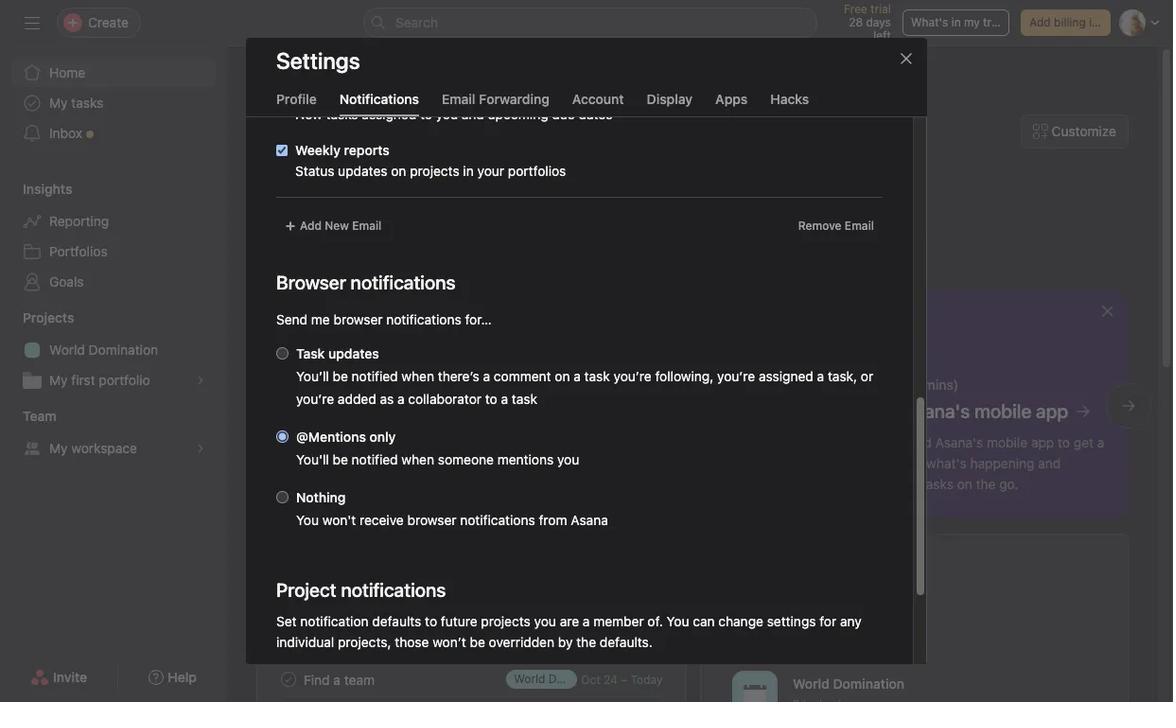 Task type: locate. For each thing, give the bounding box(es) containing it.
on right comment
[[555, 368, 570, 384]]

1 vertical spatial you
[[558, 452, 580, 468]]

you
[[296, 512, 319, 528], [667, 613, 690, 629]]

first
[[71, 372, 95, 388]]

my left first
[[49, 372, 68, 388]]

updates down reports
[[338, 163, 388, 179]]

search list box
[[363, 8, 818, 38]]

scroll card carousel right image
[[1122, 399, 1137, 414]]

create
[[305, 632, 341, 647]]

email left forwarding on the top left
[[442, 91, 476, 107]]

my inside the my tasks link
[[49, 95, 68, 111]]

tasks for my
[[71, 95, 104, 111]]

in left my
[[952, 15, 961, 29]]

projects up overridden at the bottom
[[481, 613, 531, 629]]

world domination down create project at right bottom
[[793, 676, 905, 692]]

0 vertical spatial on
[[391, 163, 406, 179]]

tasks
[[71, 95, 104, 111], [326, 106, 358, 122]]

0 vertical spatial updates
[[338, 163, 388, 179]]

those
[[395, 634, 429, 650]]

assigned left task, on the right of page
[[759, 368, 814, 384]]

notified for only
[[352, 452, 398, 468]]

status
[[295, 163, 335, 179]]

0 vertical spatial new
[[295, 106, 323, 122]]

a right are
[[583, 613, 590, 629]]

notified inside @mentions only you'll be notified when someone mentions you
[[352, 452, 398, 468]]

you're left following,
[[614, 368, 652, 384]]

0 horizontal spatial world domination link
[[11, 335, 216, 365]]

you left and on the left
[[436, 106, 458, 122]]

1 vertical spatial new
[[325, 219, 349, 233]]

new inside button
[[325, 219, 349, 233]]

browser right me
[[334, 311, 383, 328]]

1 vertical spatial projects
[[481, 613, 531, 629]]

0 vertical spatial you
[[296, 512, 319, 528]]

a inside 'set notification defaults to future projects you are a member of. you can change settings for any individual projects, those won't be overridden by the defaults.'
[[583, 613, 590, 629]]

1 notified from the top
[[352, 368, 398, 384]]

in left your
[[463, 163, 474, 179]]

28
[[849, 15, 863, 29]]

2 vertical spatial my
[[49, 440, 68, 456]]

notified down only
[[352, 452, 398, 468]]

1 horizontal spatial you
[[534, 613, 557, 629]]

2 when from the top
[[402, 452, 434, 468]]

member
[[594, 613, 644, 629]]

0 horizontal spatial projects
[[410, 163, 460, 179]]

only
[[370, 429, 396, 445]]

you down nothing
[[296, 512, 319, 528]]

a
[[483, 368, 490, 384], [574, 368, 581, 384], [817, 368, 825, 384], [398, 391, 405, 407], [501, 391, 508, 407], [583, 613, 590, 629], [334, 672, 341, 688]]

my for my tasks
[[49, 95, 68, 111]]

0 vertical spatial assigned
[[362, 106, 417, 122]]

2 horizontal spatial you
[[558, 452, 580, 468]]

1 vertical spatial in
[[463, 163, 474, 179]]

my tasks
[[49, 95, 104, 111]]

defaults
[[372, 613, 422, 629]]

you right mentions
[[558, 452, 580, 468]]

1 horizontal spatial assigned
[[759, 368, 814, 384]]

when up collaborator
[[402, 368, 434, 384]]

when inside @mentions only you'll be notified when someone mentions you
[[402, 452, 434, 468]]

receive
[[360, 512, 404, 528]]

browser right receive
[[408, 512, 457, 528]]

me
[[311, 311, 330, 328]]

you right the of.
[[667, 613, 690, 629]]

1 when from the top
[[402, 368, 434, 384]]

–
[[621, 673, 628, 687]]

1 my from the top
[[49, 95, 68, 111]]

notified
[[352, 368, 398, 384], [352, 452, 398, 468]]

1 horizontal spatial projects
[[481, 613, 531, 629]]

search
[[396, 14, 438, 30]]

to
[[420, 106, 433, 122], [311, 251, 328, 273], [485, 391, 498, 407], [425, 613, 437, 629]]

in
[[952, 15, 961, 29], [463, 163, 474, 179]]

world domination down by
[[514, 672, 610, 686]]

world domination link down create project link
[[725, 665, 1107, 702]]

updates
[[338, 163, 388, 179], [329, 346, 379, 362]]

assigned
[[362, 106, 417, 122], [759, 368, 814, 384]]

team
[[23, 408, 56, 424]]

1 horizontal spatial you're
[[614, 368, 652, 384]]

in inside button
[[952, 15, 961, 29]]

send me browser notifications for…
[[276, 311, 492, 328]]

Completed checkbox
[[277, 668, 300, 691]]

1 vertical spatial be
[[333, 452, 348, 468]]

task
[[296, 346, 325, 362]]

you inside 'set notification defaults to future projects you are a member of. you can change settings for any individual projects, those won't be overridden by the defaults.'
[[534, 613, 557, 629]]

world down overridden at the bottom
[[514, 672, 546, 686]]

to down comment
[[485, 391, 498, 407]]

my for my workspace
[[49, 440, 68, 456]]

insights button
[[0, 180, 72, 199]]

a left task, on the right of page
[[817, 368, 825, 384]]

upcoming
[[342, 591, 406, 607]]

be right you'll
[[333, 368, 348, 384]]

tasks up the weekly on the top left
[[326, 106, 358, 122]]

updates inside task updates you'll be notified when there's a comment on a task you're following, you're assigned a task, or you're added as a collaborator to a task
[[329, 346, 379, 362]]

add billing info
[[1030, 15, 1110, 29]]

1 vertical spatial assigned
[[759, 368, 814, 384]]

add inside button
[[1030, 15, 1051, 29]]

email inside button
[[352, 219, 382, 233]]

1 horizontal spatial world domination link
[[507, 670, 610, 689]]

goals
[[49, 274, 84, 290]]

when left someone at the bottom left of the page
[[402, 452, 434, 468]]

steps
[[257, 251, 307, 273]]

0 horizontal spatial browser
[[334, 311, 383, 328]]

world domination link down by
[[507, 670, 610, 689]]

email up get started
[[352, 219, 382, 233]]

projects button
[[0, 309, 74, 328]]

my inside the my first portfolio "link"
[[49, 372, 68, 388]]

notified up as
[[352, 368, 398, 384]]

my down team
[[49, 440, 68, 456]]

1 horizontal spatial tasks
[[326, 106, 358, 122]]

domination up portfolio
[[89, 342, 158, 358]]

apps button
[[716, 91, 748, 116]]

portfolios
[[49, 243, 108, 259]]

0 vertical spatial projects
[[410, 163, 460, 179]]

1 vertical spatial on
[[555, 368, 570, 384]]

close image
[[899, 51, 914, 66]]

notifications left for…
[[386, 311, 462, 328]]

add inside button
[[300, 219, 322, 233]]

2 vertical spatial you
[[534, 613, 557, 629]]

browser notifications
[[276, 272, 456, 293]]

invite
[[53, 669, 87, 685]]

oct 24 – today
[[582, 673, 663, 687]]

create task
[[305, 632, 368, 647]]

inbox
[[49, 125, 82, 141]]

world domination link up portfolio
[[11, 335, 216, 365]]

0 horizontal spatial add
[[300, 219, 322, 233]]

1 horizontal spatial you
[[667, 613, 690, 629]]

comment
[[494, 368, 551, 384]]

1 vertical spatial when
[[402, 452, 434, 468]]

1 horizontal spatial new
[[325, 219, 349, 233]]

good
[[549, 161, 621, 197]]

browser
[[334, 311, 383, 328], [408, 512, 457, 528]]

add left billing
[[1030, 15, 1051, 29]]

24
[[604, 673, 618, 687]]

trial
[[871, 2, 892, 16]]

1 horizontal spatial add
[[1030, 15, 1051, 29]]

projects inside weekly reports status updates on projects in your portfolios
[[410, 163, 460, 179]]

you inside 'set notification defaults to future projects you are a member of. you can change settings for any individual projects, those won't be overridden by the defaults.'
[[667, 613, 690, 629]]

0 horizontal spatial you're
[[296, 391, 334, 407]]

0 horizontal spatial task
[[344, 632, 368, 647]]

notified inside task updates you'll be notified when there's a comment on a task you're following, you're assigned a task, or you're added as a collaborator to a task
[[352, 368, 398, 384]]

0 horizontal spatial in
[[463, 163, 474, 179]]

my first portfolio link
[[11, 365, 216, 396]]

0 horizontal spatial assigned
[[362, 106, 417, 122]]

completed image
[[277, 668, 300, 691]]

domination
[[89, 342, 158, 358], [549, 672, 610, 686], [833, 676, 905, 692]]

tasks for new
[[326, 106, 358, 122]]

won't
[[323, 512, 356, 528]]

on inside task updates you'll be notified when there's a comment on a task you're following, you're assigned a task, or you're added as a collaborator to a task
[[555, 368, 570, 384]]

0 vertical spatial my
[[49, 95, 68, 111]]

None radio
[[276, 347, 289, 360], [276, 431, 289, 443], [276, 491, 289, 504], [276, 347, 289, 360], [276, 431, 289, 443], [276, 491, 289, 504]]

tasks inside global element
[[71, 95, 104, 111]]

you'll
[[296, 452, 329, 468]]

be down the @mentions
[[333, 452, 348, 468]]

1 vertical spatial notifications
[[460, 512, 536, 528]]

notifications up my tasks link
[[460, 512, 536, 528]]

on inside weekly reports status updates on projects in your portfolios
[[391, 163, 406, 179]]

be inside task updates you'll be notified when there's a comment on a task you're following, you're assigned a task, or you're added as a collaborator to a task
[[333, 368, 348, 384]]

overdue button
[[428, 591, 482, 616]]

0 horizontal spatial on
[[391, 163, 406, 179]]

1 horizontal spatial browser
[[408, 512, 457, 528]]

notifications
[[386, 311, 462, 328], [460, 512, 536, 528]]

0 horizontal spatial world domination
[[49, 342, 158, 358]]

0 horizontal spatial you
[[436, 106, 458, 122]]

1 vertical spatial my
[[49, 372, 68, 388]]

1 horizontal spatial on
[[555, 368, 570, 384]]

add billing info button
[[1022, 9, 1111, 36]]

be
[[333, 368, 348, 384], [333, 452, 348, 468], [470, 634, 485, 650]]

2 horizontal spatial domination
[[833, 676, 905, 692]]

to up weekly reports status updates on projects in your portfolios
[[420, 106, 433, 122]]

when
[[402, 368, 434, 384], [402, 452, 434, 468]]

0 horizontal spatial new
[[295, 106, 323, 122]]

and
[[462, 106, 485, 122]]

1 vertical spatial task
[[512, 391, 538, 407]]

free trial 28 days left
[[844, 2, 892, 43]]

task,
[[828, 368, 858, 384]]

projects left your
[[410, 163, 460, 179]]

task down comment
[[512, 391, 538, 407]]

projects inside 'set notification defaults to future projects you are a member of. you can change settings for any individual projects, those won't be overridden by the defaults.'
[[481, 613, 531, 629]]

overdue
[[428, 591, 482, 607]]

updates right task
[[329, 346, 379, 362]]

0 horizontal spatial you
[[296, 512, 319, 528]]

1 horizontal spatial world
[[514, 672, 546, 686]]

1 vertical spatial notified
[[352, 452, 398, 468]]

you down completed on the bottom left of the page
[[534, 613, 557, 629]]

2 vertical spatial be
[[470, 634, 485, 650]]

task down notification
[[344, 632, 368, 647]]

2 notified from the top
[[352, 452, 398, 468]]

0 vertical spatial notified
[[352, 368, 398, 384]]

task
[[585, 368, 610, 384], [512, 391, 538, 407], [344, 632, 368, 647]]

portfolio
[[99, 372, 150, 388]]

account button
[[573, 91, 624, 116]]

you inside nothing you won't receive browser notifications from asana
[[296, 512, 319, 528]]

projects,
[[338, 634, 391, 650]]

when for someone
[[402, 452, 434, 468]]

0 horizontal spatial tasks
[[71, 95, 104, 111]]

to up won't
[[425, 613, 437, 629]]

new up the steps to get started
[[325, 219, 349, 233]]

my up inbox
[[49, 95, 68, 111]]

0 vertical spatial task
[[585, 368, 610, 384]]

new up the weekly on the top left
[[295, 106, 323, 122]]

when inside task updates you'll be notified when there's a comment on a task you're following, you're assigned a task, or you're added as a collaborator to a task
[[402, 368, 434, 384]]

on
[[391, 163, 406, 179], [555, 368, 570, 384]]

0 horizontal spatial email
[[352, 219, 382, 233]]

settings
[[767, 613, 816, 629]]

world domination up my first portfolio
[[49, 342, 158, 358]]

assigned up reports
[[362, 106, 417, 122]]

you're down you'll
[[296, 391, 334, 407]]

my inside my workspace link
[[49, 440, 68, 456]]

1 vertical spatial updates
[[329, 346, 379, 362]]

world up first
[[49, 342, 85, 358]]

add up steps on the left of the page
[[300, 219, 322, 233]]

a right comment
[[574, 368, 581, 384]]

a right there's
[[483, 368, 490, 384]]

to inside 'set notification defaults to future projects you are a member of. you can change settings for any individual projects, those won't be overridden by the defaults.'
[[425, 613, 437, 629]]

completed button
[[504, 591, 573, 616]]

oct
[[582, 673, 601, 687]]

find
[[304, 672, 330, 688]]

email forwarding button
[[442, 91, 550, 116]]

1 horizontal spatial world domination
[[514, 672, 610, 686]]

browser inside nothing you won't receive browser notifications from asana
[[408, 512, 457, 528]]

3 my from the top
[[49, 440, 68, 456]]

None checkbox
[[276, 145, 288, 156]]

2 my from the top
[[49, 372, 68, 388]]

0 vertical spatial when
[[402, 368, 434, 384]]

send
[[276, 311, 308, 328]]

2 horizontal spatial email
[[845, 219, 875, 233]]

be for you'll
[[333, 452, 348, 468]]

weekly reports status updates on projects in your portfolios
[[295, 142, 566, 179]]

0 vertical spatial be
[[333, 368, 348, 384]]

projects
[[410, 163, 460, 179], [481, 613, 531, 629]]

0 vertical spatial add
[[1030, 15, 1051, 29]]

domination down any
[[833, 676, 905, 692]]

you'll
[[296, 368, 329, 384]]

reporting link
[[11, 206, 216, 237]]

1 vertical spatial you
[[667, 613, 690, 629]]

be inside @mentions only you'll be notified when someone mentions you
[[333, 452, 348, 468]]

task right comment
[[585, 368, 610, 384]]

world right calendar icon
[[793, 676, 830, 692]]

1 horizontal spatial in
[[952, 15, 961, 29]]

good afternoon, mario
[[549, 161, 838, 197]]

free
[[844, 2, 868, 16]]

0 vertical spatial in
[[952, 15, 961, 29]]

on down notifications button
[[391, 163, 406, 179]]

1 vertical spatial add
[[300, 219, 322, 233]]

2 vertical spatial task
[[344, 632, 368, 647]]

create task button
[[281, 627, 372, 653]]

goals link
[[11, 267, 216, 297]]

of.
[[648, 613, 663, 629]]

email right the remove
[[845, 219, 875, 233]]

tasks down home
[[71, 95, 104, 111]]

you inside @mentions only you'll be notified when someone mentions you
[[558, 452, 580, 468]]

@mentions only you'll be notified when someone mentions you
[[296, 429, 580, 468]]

2 horizontal spatial world domination
[[793, 676, 905, 692]]

to inside task updates you'll be notified when there's a comment on a task you're following, you're assigned a task, or you're added as a collaborator to a task
[[485, 391, 498, 407]]

be down future
[[470, 634, 485, 650]]

domination down the
[[549, 672, 610, 686]]

you're right following,
[[718, 368, 756, 384]]

what's
[[911, 15, 949, 29]]

1 vertical spatial browser
[[408, 512, 457, 528]]

0 horizontal spatial domination
[[89, 342, 158, 358]]

0 horizontal spatial world
[[49, 342, 85, 358]]



Task type: describe. For each thing, give the bounding box(es) containing it.
notification
[[300, 613, 369, 629]]

portfolios
[[508, 163, 566, 179]]

mentions
[[498, 452, 554, 468]]

be inside 'set notification defaults to future projects you are a member of. you can change settings for any individual projects, those won't be overridden by the defaults.'
[[470, 634, 485, 650]]

1 horizontal spatial domination
[[549, 672, 610, 686]]

defaults.
[[600, 634, 653, 650]]

settings
[[276, 47, 360, 74]]

add new email
[[300, 219, 382, 233]]

in inside weekly reports status updates on projects in your portfolios
[[463, 163, 474, 179]]

what's in my trial?
[[911, 15, 1010, 29]]

team button
[[0, 407, 56, 426]]

get started
[[332, 251, 426, 273]]

my for my first portfolio
[[49, 372, 68, 388]]

today
[[631, 673, 663, 687]]

a right find
[[334, 672, 341, 688]]

display
[[647, 91, 693, 107]]

to right steps on the left of the page
[[311, 251, 328, 273]]

create project link
[[725, 596, 1107, 657]]

add for add new email
[[300, 219, 322, 233]]

my workspace link
[[11, 434, 216, 464]]

new tasks assigned to you and upcoming due dates
[[295, 106, 613, 122]]

projects for future
[[481, 613, 531, 629]]

when for there's
[[402, 368, 434, 384]]

add for add billing info
[[1030, 15, 1051, 29]]

global element
[[0, 46, 227, 160]]

search button
[[363, 8, 818, 38]]

workspace
[[71, 440, 137, 456]]

mario
[[765, 161, 838, 197]]

profile button
[[276, 91, 317, 116]]

0 vertical spatial notifications
[[386, 311, 462, 328]]

change
[[719, 613, 764, 629]]

collaborator
[[408, 391, 482, 407]]

added
[[338, 391, 376, 407]]

days
[[867, 15, 892, 29]]

world domination link inside the 'projects' element
[[11, 335, 216, 365]]

notifications inside nothing you won't receive browser notifications from asana
[[460, 512, 536, 528]]

by
[[558, 634, 573, 650]]

forwarding
[[479, 91, 550, 107]]

insights element
[[0, 172, 227, 301]]

remove
[[799, 219, 842, 233]]

weekly
[[295, 142, 341, 158]]

display button
[[647, 91, 693, 116]]

0 vertical spatial browser
[[334, 311, 383, 328]]

assigned inside task updates you'll be notified when there's a comment on a task you're following, you're assigned a task, or you're added as a collaborator to a task
[[759, 368, 814, 384]]

teams element
[[0, 399, 227, 468]]

for…
[[465, 311, 492, 328]]

hacks
[[771, 91, 810, 107]]

world domination inside the 'projects' element
[[49, 342, 158, 358]]

create project
[[793, 617, 882, 633]]

notifications
[[340, 91, 419, 107]]

updates inside weekly reports status updates on projects in your portfolios
[[338, 163, 388, 179]]

2 horizontal spatial world domination link
[[725, 665, 1107, 702]]

due
[[552, 106, 575, 122]]

someone
[[438, 452, 494, 468]]

profile
[[276, 91, 317, 107]]

reports
[[344, 142, 390, 158]]

remove email
[[799, 219, 875, 233]]

2 horizontal spatial you're
[[718, 368, 756, 384]]

notified for updates
[[352, 368, 398, 384]]

projects for on
[[410, 163, 460, 179]]

email forwarding
[[442, 91, 550, 107]]

task inside button
[[344, 632, 368, 647]]

a right as
[[398, 391, 405, 407]]

1 horizontal spatial task
[[512, 391, 538, 407]]

any
[[841, 613, 862, 629]]

hide sidebar image
[[25, 15, 40, 30]]

set notification defaults to future projects you are a member of. you can change settings for any individual projects, those won't be overridden by the defaults.
[[276, 613, 862, 650]]

won't
[[433, 634, 466, 650]]

calendar image
[[744, 682, 766, 702]]

domination inside the 'projects' element
[[89, 342, 158, 358]]

1 horizontal spatial email
[[442, 91, 476, 107]]

home
[[49, 64, 85, 80]]

notifications button
[[340, 91, 419, 116]]

home link
[[11, 58, 216, 88]]

insights
[[23, 181, 72, 197]]

team
[[344, 672, 375, 688]]

future
[[441, 613, 478, 629]]

as
[[380, 391, 394, 407]]

nothing you won't receive browser notifications from asana
[[296, 489, 609, 528]]

left
[[874, 28, 892, 43]]

2 horizontal spatial task
[[585, 368, 610, 384]]

be for you'll
[[333, 368, 348, 384]]

find a team
[[304, 672, 375, 688]]

a down comment
[[501, 391, 508, 407]]

your
[[478, 163, 505, 179]]

my
[[965, 15, 981, 29]]

project notifications
[[276, 579, 446, 601]]

set
[[276, 613, 297, 629]]

2 horizontal spatial world
[[793, 676, 830, 692]]

billing
[[1055, 15, 1086, 29]]

completed
[[504, 591, 573, 607]]

or
[[861, 368, 874, 384]]

world inside the 'projects' element
[[49, 342, 85, 358]]

invite button
[[18, 661, 100, 695]]

@mentions
[[296, 429, 366, 445]]

projects element
[[0, 301, 227, 399]]

there's
[[438, 368, 480, 384]]

trial?
[[984, 15, 1010, 29]]

my tasks link
[[11, 88, 216, 118]]

the
[[577, 634, 596, 650]]

inbox link
[[11, 118, 216, 149]]

upcoming
[[488, 106, 549, 122]]

mb button
[[281, 551, 327, 596]]

0 vertical spatial you
[[436, 106, 458, 122]]

my workspace
[[49, 440, 137, 456]]



Task type: vqa. For each thing, say whether or not it's contained in the screenshot.
Workspace
yes



